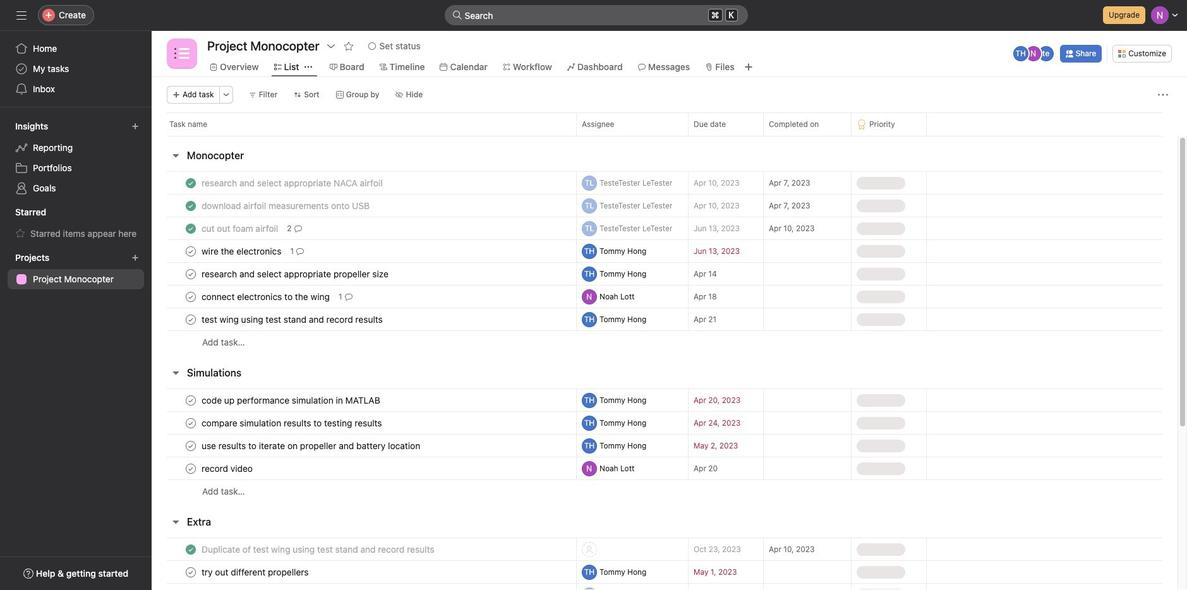 Task type: describe. For each thing, give the bounding box(es) containing it.
duplicate of test wing using test stand and record results cell
[[152, 538, 577, 561]]

task name text field for mark complete checkbox in compare simulation results to testing results cell
[[199, 417, 386, 430]]

mark complete checkbox for research and select appropriate propeller size 'cell'
[[183, 266, 199, 282]]

mark complete checkbox for compare simulation results to testing results cell
[[183, 416, 199, 431]]

starred element
[[0, 201, 152, 247]]

collapse task list for this group image for completed option in research and select appropriate naca airfoil cell
[[171, 150, 181, 161]]

mark complete checkbox for wire the electronics cell
[[183, 244, 199, 259]]

completed checkbox for duplicate of test wing using test stand and record results cell
[[183, 542, 199, 557]]

new project or portfolio image
[[132, 254, 139, 262]]

completion date for record video cell
[[764, 457, 852, 480]]

mark complete image for use results to iterate on propeller and battery location cell
[[183, 438, 199, 454]]

mark complete checkbox for code up performance simulation in matlab 'cell'
[[183, 393, 199, 408]]

completed image
[[183, 542, 199, 557]]

test wing using test stand and record results cell
[[152, 308, 577, 331]]

task name text field for mark complete checkbox inside the wire the electronics cell
[[199, 245, 285, 258]]

connect electronics to the wing cell
[[152, 285, 577, 309]]

1 comment image for wire the electronics cell
[[297, 248, 304, 255]]

task name text field for completed option within the duplicate of test wing using test stand and record results cell
[[199, 543, 438, 556]]

wire the electronics cell
[[152, 240, 577, 263]]

header simulations tree grid
[[152, 389, 1178, 503]]

mark complete image for research and select appropriate propeller size 'cell'
[[183, 266, 199, 282]]

prominent image
[[452, 10, 462, 20]]

mark complete image for code up performance simulation in matlab 'cell'
[[183, 393, 199, 408]]

mark complete checkbox for task name text box within connect electronics to the wing cell
[[183, 289, 199, 304]]

collapse task list for this group image
[[171, 517, 181, 527]]

mark complete image for task name text box in the record video cell
[[183, 461, 199, 476]]

mark complete checkbox for task name text box in the record video cell
[[183, 461, 199, 476]]

header extra tree grid
[[152, 538, 1178, 591]]

global element
[[0, 31, 152, 107]]

download airfoil measurements onto usb cell
[[152, 194, 577, 217]]

show options image
[[326, 41, 336, 51]]

use different materials for wing (balsa wood?) cell
[[152, 584, 577, 591]]

task name text field inside record video cell
[[199, 462, 257, 475]]

completion date for code up performance simulation in matlab cell
[[764, 389, 852, 412]]

cut out foam airfoil cell
[[152, 217, 577, 240]]

1 comment image for connect electronics to the wing cell
[[345, 293, 352, 301]]

completed image for research and select appropriate naca airfoil cell
[[183, 175, 199, 191]]

Search tasks, projects, and more text field
[[445, 5, 748, 25]]

mark complete checkbox for task name text field inside try out different propellers cell
[[183, 565, 199, 580]]

insights element
[[0, 115, 152, 201]]

completion date for connect electronics to the wing cell
[[764, 285, 852, 309]]



Task type: vqa. For each thing, say whether or not it's contained in the screenshot.
Task name text field for use results to iterate on propeller and battery location cell
yes



Task type: locate. For each thing, give the bounding box(es) containing it.
2 comments image
[[294, 225, 302, 232]]

4 completed checkbox from the top
[[183, 542, 199, 557]]

completed checkbox for research and select appropriate naca airfoil cell
[[183, 175, 199, 191]]

mark complete image for task name text box in compare simulation results to testing results cell
[[183, 416, 199, 431]]

mark complete image for task name text field inside try out different propellers cell
[[183, 565, 199, 580]]

2 mark complete image from the top
[[183, 289, 199, 304]]

task name text field inside research and select appropriate propeller size 'cell'
[[199, 268, 393, 280]]

tab actions image
[[304, 63, 312, 71]]

Completed checkbox
[[183, 175, 199, 191], [183, 198, 199, 213], [183, 221, 199, 236], [183, 542, 199, 557]]

mark complete checkbox inside test wing using test stand and record results cell
[[183, 312, 199, 327]]

completed image inside cut out foam airfoil cell
[[183, 221, 199, 236]]

4 mark complete image from the top
[[183, 461, 199, 476]]

1 task name text field from the top
[[199, 199, 374, 212]]

Mark complete checkbox
[[183, 244, 199, 259], [183, 266, 199, 282], [183, 312, 199, 327], [183, 393, 199, 408], [183, 416, 199, 431]]

task name text field inside code up performance simulation in matlab 'cell'
[[199, 394, 384, 407]]

compare simulation results to testing results cell
[[152, 412, 577, 435]]

Task name text field
[[199, 177, 387, 189], [199, 222, 282, 235], [199, 245, 285, 258], [199, 268, 393, 280], [199, 394, 384, 407], [199, 440, 424, 452], [199, 566, 313, 579]]

cell
[[689, 584, 764, 591]]

mark complete image inside code up performance simulation in matlab 'cell'
[[183, 393, 199, 408]]

task name text field inside wire the electronics cell
[[199, 245, 285, 258]]

completion date for compare simulation results to testing results cell
[[764, 412, 852, 435]]

mark complete checkbox inside compare simulation results to testing results cell
[[183, 416, 199, 431]]

1 horizontal spatial 1 comment image
[[345, 293, 352, 301]]

2 task name text field from the top
[[199, 291, 334, 303]]

task name text field inside duplicate of test wing using test stand and record results cell
[[199, 543, 438, 556]]

0 horizontal spatial 1 comment image
[[297, 248, 304, 255]]

1 comment image inside connect electronics to the wing cell
[[345, 293, 352, 301]]

3 completed checkbox from the top
[[183, 221, 199, 236]]

3 task name text field from the top
[[199, 245, 285, 258]]

0 vertical spatial collapse task list for this group image
[[171, 150, 181, 161]]

completed checkbox inside cut out foam airfoil cell
[[183, 221, 199, 236]]

record video cell
[[152, 457, 577, 480]]

use results to iterate on propeller and battery location cell
[[152, 434, 577, 458]]

1 completed image from the top
[[183, 175, 199, 191]]

1 mark complete checkbox from the top
[[183, 289, 199, 304]]

completion date for use results to iterate on propeller and battery location cell
[[764, 434, 852, 458]]

3 mark complete checkbox from the top
[[183, 312, 199, 327]]

1 task name text field from the top
[[199, 177, 387, 189]]

research and select appropriate propeller size cell
[[152, 262, 577, 286]]

mark complete image inside research and select appropriate propeller size 'cell'
[[183, 266, 199, 282]]

projects element
[[0, 247, 152, 292]]

1 vertical spatial 1 comment image
[[345, 293, 352, 301]]

research and select appropriate naca airfoil cell
[[152, 171, 577, 195]]

2 mark complete checkbox from the top
[[183, 438, 199, 454]]

1 comment image down 2 comments image
[[297, 248, 304, 255]]

2 mark complete image from the top
[[183, 312, 199, 327]]

4 mark complete image from the top
[[183, 438, 199, 454]]

task name text field inside try out different propellers cell
[[199, 566, 313, 579]]

mark complete checkbox inside record video cell
[[183, 461, 199, 476]]

mark complete checkbox inside research and select appropriate propeller size 'cell'
[[183, 266, 199, 282]]

mark complete checkbox inside connect electronics to the wing cell
[[183, 289, 199, 304]]

completed image inside the download airfoil measurements onto usb cell
[[183, 198, 199, 213]]

1 comment image
[[297, 248, 304, 255], [345, 293, 352, 301]]

1 mark complete image from the top
[[183, 266, 199, 282]]

completion date for research and select appropriate propeller size cell
[[764, 262, 852, 286]]

task name text field for completed option within the download airfoil measurements onto usb cell
[[199, 199, 374, 212]]

task name text field for completed option inside cut out foam airfoil cell
[[199, 222, 282, 235]]

None field
[[445, 5, 748, 25]]

5 task name text field from the top
[[199, 394, 384, 407]]

2 completed checkbox from the top
[[183, 198, 199, 213]]

1 comment image down research and select appropriate propeller size 'cell'
[[345, 293, 352, 301]]

completed checkbox inside the download airfoil measurements onto usb cell
[[183, 198, 199, 213]]

6 task name text field from the top
[[199, 440, 424, 452]]

mark complete checkbox for task name text field in use results to iterate on propeller and battery location cell
[[183, 438, 199, 454]]

add to starred image
[[344, 41, 354, 51]]

mark complete image inside connect electronics to the wing cell
[[183, 289, 199, 304]]

completed image
[[183, 175, 199, 191], [183, 198, 199, 213], [183, 221, 199, 236]]

list image
[[174, 46, 190, 61]]

0 vertical spatial completed image
[[183, 175, 199, 191]]

3 completed image from the top
[[183, 221, 199, 236]]

1 vertical spatial completed image
[[183, 198, 199, 213]]

task name text field for mark complete checkbox in code up performance simulation in matlab 'cell'
[[199, 394, 384, 407]]

task name text field inside the download airfoil measurements onto usb cell
[[199, 199, 374, 212]]

mark complete image for task name text field inside wire the electronics cell
[[183, 244, 199, 259]]

task name text field inside use results to iterate on propeller and battery location cell
[[199, 440, 424, 452]]

completed checkbox inside research and select appropriate naca airfoil cell
[[183, 175, 199, 191]]

4 mark complete checkbox from the top
[[183, 393, 199, 408]]

3 mark complete image from the top
[[183, 393, 199, 408]]

task name text field inside compare simulation results to testing results cell
[[199, 417, 386, 430]]

1 vertical spatial collapse task list for this group image
[[171, 368, 181, 378]]

collapse task list for this group image for mark complete checkbox in code up performance simulation in matlab 'cell'
[[171, 368, 181, 378]]

try out different propellers cell
[[152, 561, 577, 584]]

2 collapse task list for this group image from the top
[[171, 368, 181, 378]]

completion date for wire the electronics cell
[[764, 240, 852, 263]]

2 completed image from the top
[[183, 198, 199, 213]]

0 vertical spatial 1 comment image
[[297, 248, 304, 255]]

2 task name text field from the top
[[199, 222, 282, 235]]

mark complete checkbox inside code up performance simulation in matlab 'cell'
[[183, 393, 199, 408]]

mark complete image inside record video cell
[[183, 461, 199, 476]]

header monocopter tree grid
[[152, 171, 1178, 354]]

2 mark complete checkbox from the top
[[183, 266, 199, 282]]

5 task name text field from the top
[[199, 462, 257, 475]]

Task name text field
[[199, 199, 374, 212], [199, 291, 334, 303], [199, 313, 387, 326], [199, 417, 386, 430], [199, 462, 257, 475], [199, 543, 438, 556]]

task name text field for mark complete checkbox in test wing using test stand and record results cell
[[199, 313, 387, 326]]

1 collapse task list for this group image from the top
[[171, 150, 181, 161]]

completion date for try out different propellers cell
[[764, 561, 852, 584]]

completed image inside research and select appropriate naca airfoil cell
[[183, 175, 199, 191]]

3 mark complete checkbox from the top
[[183, 461, 199, 476]]

mark complete image
[[183, 266, 199, 282], [183, 312, 199, 327], [183, 393, 199, 408], [183, 438, 199, 454]]

completed image for cut out foam airfoil cell
[[183, 221, 199, 236]]

mark complete checkbox inside wire the electronics cell
[[183, 244, 199, 259]]

1 mark complete checkbox from the top
[[183, 244, 199, 259]]

code up performance simulation in matlab cell
[[152, 389, 577, 412]]

task name text field inside research and select appropriate naca airfoil cell
[[199, 177, 387, 189]]

4 task name text field from the top
[[199, 268, 393, 280]]

completed image for the download airfoil measurements onto usb cell on the top of page
[[183, 198, 199, 213]]

more actions image
[[1159, 90, 1169, 100]]

mark complete image inside compare simulation results to testing results cell
[[183, 416, 199, 431]]

completed checkbox for cut out foam airfoil cell
[[183, 221, 199, 236]]

mark complete image inside wire the electronics cell
[[183, 244, 199, 259]]

collapse task list for this group image
[[171, 150, 181, 161], [171, 368, 181, 378]]

7 task name text field from the top
[[199, 566, 313, 579]]

hide sidebar image
[[16, 10, 27, 20]]

add tab image
[[744, 62, 754, 72]]

4 task name text field from the top
[[199, 417, 386, 430]]

3 task name text field from the top
[[199, 313, 387, 326]]

task name text field inside cut out foam airfoil cell
[[199, 222, 282, 235]]

task name text field for completed option in research and select appropriate naca airfoil cell
[[199, 177, 387, 189]]

mark complete image inside try out different propellers cell
[[183, 565, 199, 580]]

row
[[152, 113, 1188, 136], [167, 135, 1163, 137], [152, 171, 1178, 195], [152, 194, 1178, 217], [152, 217, 1178, 240], [152, 240, 1178, 263], [152, 262, 1178, 286], [152, 285, 1178, 309], [152, 308, 1178, 331], [152, 331, 1178, 354], [152, 389, 1178, 412], [152, 412, 1178, 435], [152, 434, 1178, 458], [152, 457, 1178, 480], [152, 480, 1178, 503], [152, 538, 1178, 561], [152, 561, 1178, 584], [152, 584, 1178, 591]]

2 vertical spatial completed image
[[183, 221, 199, 236]]

more actions image
[[222, 91, 230, 99]]

5 mark complete image from the top
[[183, 565, 199, 580]]

mark complete image inside use results to iterate on propeller and battery location cell
[[183, 438, 199, 454]]

mark complete checkbox inside try out different propellers cell
[[183, 565, 199, 580]]

mark complete image
[[183, 244, 199, 259], [183, 289, 199, 304], [183, 416, 199, 431], [183, 461, 199, 476], [183, 565, 199, 580]]

new insights image
[[132, 123, 139, 130]]

1 mark complete image from the top
[[183, 244, 199, 259]]

1 completed checkbox from the top
[[183, 175, 199, 191]]

completion date for test wing using test stand and record results cell
[[764, 308, 852, 331]]

completed checkbox for the download airfoil measurements onto usb cell on the top of page
[[183, 198, 199, 213]]

mark complete image for task name text box within connect electronics to the wing cell
[[183, 289, 199, 304]]

3 mark complete image from the top
[[183, 416, 199, 431]]

6 task name text field from the top
[[199, 543, 438, 556]]

task name text field for mark complete checkbox inside research and select appropriate propeller size 'cell'
[[199, 268, 393, 280]]

5 mark complete checkbox from the top
[[183, 416, 199, 431]]

Mark complete checkbox
[[183, 289, 199, 304], [183, 438, 199, 454], [183, 461, 199, 476], [183, 565, 199, 580]]

mark complete image for test wing using test stand and record results cell
[[183, 312, 199, 327]]

mark complete checkbox for test wing using test stand and record results cell
[[183, 312, 199, 327]]

1 comment image inside wire the electronics cell
[[297, 248, 304, 255]]

task name text field inside connect electronics to the wing cell
[[199, 291, 334, 303]]

mark complete checkbox inside use results to iterate on propeller and battery location cell
[[183, 438, 199, 454]]

4 mark complete checkbox from the top
[[183, 565, 199, 580]]

completed checkbox inside duplicate of test wing using test stand and record results cell
[[183, 542, 199, 557]]

task name text field inside test wing using test stand and record results cell
[[199, 313, 387, 326]]

mark complete image inside test wing using test stand and record results cell
[[183, 312, 199, 327]]



